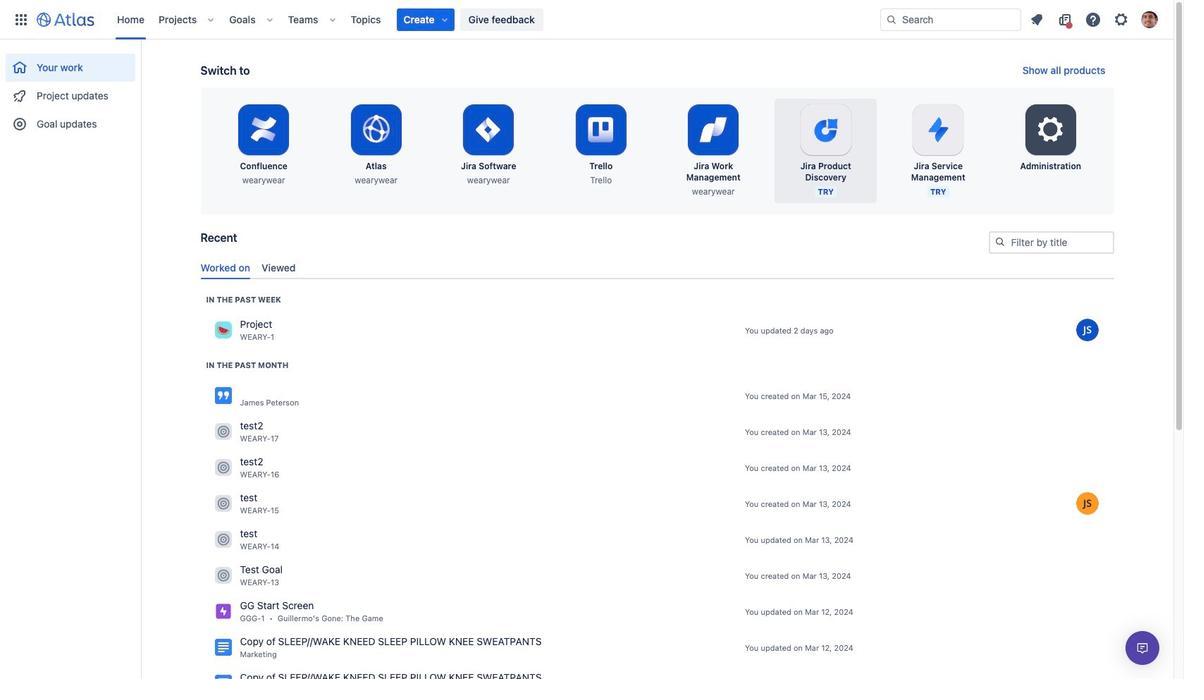 Task type: vqa. For each thing, say whether or not it's contained in the screenshot.
MSTeams logo showing  channels are connected to this goal at the right
no



Task type: describe. For each thing, give the bounding box(es) containing it.
1 horizontal spatial settings image
[[1113, 11, 1130, 28]]

1 townsquare image from the top
[[215, 322, 232, 339]]

3 townsquare image from the top
[[215, 531, 232, 548]]

search image
[[886, 14, 898, 25]]

confluence image
[[215, 639, 232, 656]]

help image
[[1085, 11, 1102, 28]]

account image
[[1142, 11, 1158, 28]]

heading for 2nd confluence image from the bottom
[[206, 359, 289, 371]]

switch to... image
[[13, 11, 30, 28]]

search image
[[995, 236, 1006, 247]]

top element
[[8, 0, 881, 39]]

2 confluence image from the top
[[215, 675, 232, 679]]

notifications image
[[1029, 11, 1046, 28]]



Task type: locate. For each thing, give the bounding box(es) containing it.
2 heading from the top
[[206, 359, 289, 371]]

1 vertical spatial confluence image
[[215, 675, 232, 679]]

0 vertical spatial settings image
[[1113, 11, 1130, 28]]

2 townsquare image from the top
[[215, 459, 232, 476]]

1 vertical spatial townsquare image
[[215, 495, 232, 512]]

banner
[[0, 0, 1174, 39]]

settings image
[[1113, 11, 1130, 28], [1034, 113, 1068, 147]]

0 vertical spatial confluence image
[[215, 387, 232, 404]]

0 vertical spatial heading
[[206, 294, 281, 305]]

4 townsquare image from the top
[[215, 567, 232, 584]]

0 horizontal spatial settings image
[[1034, 113, 1068, 147]]

Filter by title field
[[990, 233, 1113, 252]]

townsquare image
[[215, 322, 232, 339], [215, 459, 232, 476], [215, 531, 232, 548], [215, 567, 232, 584]]

1 vertical spatial settings image
[[1034, 113, 1068, 147]]

1 confluence image from the top
[[215, 387, 232, 404]]

heading for fourth townsquare image from the bottom of the page
[[206, 294, 281, 305]]

townsquare image
[[215, 423, 232, 440], [215, 495, 232, 512]]

1 heading from the top
[[206, 294, 281, 305]]

jira image
[[215, 603, 232, 620]]

heading
[[206, 294, 281, 305], [206, 359, 289, 371]]

1 townsquare image from the top
[[215, 423, 232, 440]]

None search field
[[881, 8, 1022, 31]]

1 vertical spatial heading
[[206, 359, 289, 371]]

tab list
[[195, 256, 1120, 279]]

2 townsquare image from the top
[[215, 495, 232, 512]]

open intercom messenger image
[[1134, 640, 1151, 656]]

group
[[6, 39, 135, 142]]

confluence image
[[215, 387, 232, 404], [215, 675, 232, 679]]

Search field
[[881, 8, 1022, 31]]

0 vertical spatial townsquare image
[[215, 423, 232, 440]]



